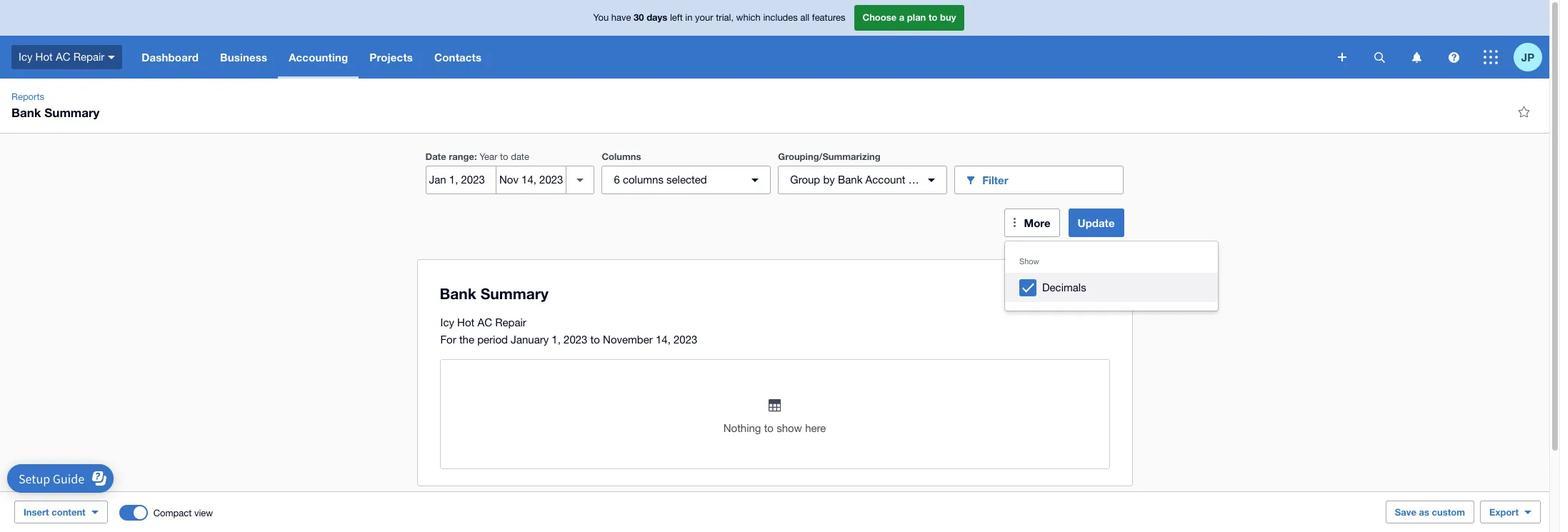 Task type: locate. For each thing, give the bounding box(es) containing it.
bank right by
[[838, 174, 863, 186]]

bank
[[11, 105, 41, 120], [838, 174, 863, 186]]

ac inside popup button
[[56, 51, 70, 63]]

business button
[[209, 36, 278, 79]]

svg image
[[1484, 50, 1498, 64], [1374, 52, 1385, 63], [1412, 52, 1422, 63]]

for
[[441, 334, 456, 346]]

navigation
[[131, 36, 1328, 79]]

content
[[52, 507, 86, 518]]

accounting
[[289, 51, 348, 64]]

2023
[[564, 334, 588, 346], [674, 334, 698, 346]]

0 vertical spatial icy
[[19, 51, 32, 63]]

1 vertical spatial ac
[[478, 317, 492, 329]]

hot
[[35, 51, 53, 63], [457, 317, 475, 329]]

icy hot ac repair
[[19, 51, 105, 63]]

1 horizontal spatial repair
[[495, 317, 526, 329]]

0 horizontal spatial svg image
[[108, 56, 115, 59]]

6 columns selected
[[614, 174, 707, 186]]

buy
[[940, 12, 956, 23]]

repair
[[73, 51, 105, 63], [495, 317, 526, 329]]

icy hot ac repair button
[[0, 36, 131, 79]]

range
[[449, 151, 474, 162]]

november
[[603, 334, 653, 346]]

trial,
[[716, 12, 734, 23]]

group by bank account type button
[[778, 166, 948, 194]]

1 vertical spatial bank
[[838, 174, 863, 186]]

plan
[[907, 12, 926, 23]]

1 horizontal spatial icy
[[441, 317, 454, 329]]

1 horizontal spatial hot
[[457, 317, 475, 329]]

icy hot ac repair for the period january 1, 2023 to november 14, 2023
[[441, 317, 698, 346]]

date range : year to date
[[426, 151, 529, 162]]

2 horizontal spatial svg image
[[1484, 50, 1498, 64]]

have
[[612, 12, 631, 23]]

1 horizontal spatial bank
[[838, 174, 863, 186]]

to
[[929, 12, 938, 23], [500, 151, 508, 162], [591, 334, 600, 346], [764, 422, 774, 434]]

ac
[[56, 51, 70, 63], [478, 317, 492, 329]]

you have 30 days left in your trial, which includes all features
[[593, 12, 846, 23]]

repair inside popup button
[[73, 51, 105, 63]]

show
[[1020, 257, 1040, 266]]

ac up period
[[478, 317, 492, 329]]

6
[[614, 174, 620, 186]]

jp
[[1522, 50, 1535, 63]]

here
[[805, 422, 826, 434]]

hot inside icy hot ac repair popup button
[[35, 51, 53, 63]]

contacts button
[[424, 36, 493, 79]]

repair up summary
[[73, 51, 105, 63]]

30
[[634, 12, 644, 23]]

a
[[899, 12, 905, 23]]

hot up the "the"
[[457, 317, 475, 329]]

to left the 'buy'
[[929, 12, 938, 23]]

1 horizontal spatial ac
[[478, 317, 492, 329]]

group by bank account type
[[791, 174, 931, 186]]

the
[[459, 334, 474, 346]]

year
[[480, 151, 498, 162]]

0 horizontal spatial repair
[[73, 51, 105, 63]]

export button
[[1481, 501, 1541, 524]]

icy up reports
[[19, 51, 32, 63]]

choose
[[863, 12, 897, 23]]

0 horizontal spatial bank
[[11, 105, 41, 120]]

hot for icy hot ac repair
[[35, 51, 53, 63]]

1 vertical spatial hot
[[457, 317, 475, 329]]

icy up the for
[[441, 317, 454, 329]]

0 vertical spatial ac
[[56, 51, 70, 63]]

includes
[[763, 12, 798, 23]]

1 vertical spatial repair
[[495, 317, 526, 329]]

by
[[823, 174, 835, 186]]

compact
[[153, 508, 192, 518]]

repair for icy hot ac repair for the period january 1, 2023 to november 14, 2023
[[495, 317, 526, 329]]

to inside date range : year to date
[[500, 151, 508, 162]]

0 horizontal spatial 2023
[[564, 334, 588, 346]]

banner
[[0, 0, 1550, 79]]

projects
[[370, 51, 413, 64]]

jp button
[[1514, 36, 1550, 79]]

nothing to show here
[[724, 422, 826, 434]]

icy inside popup button
[[19, 51, 32, 63]]

icy inside icy hot ac repair for the period january 1, 2023 to november 14, 2023
[[441, 317, 454, 329]]

ac up reports bank summary
[[56, 51, 70, 63]]

view
[[194, 508, 213, 518]]

export
[[1490, 507, 1519, 518]]

1 vertical spatial icy
[[441, 317, 454, 329]]

0 vertical spatial repair
[[73, 51, 105, 63]]

2023 right 1,
[[564, 334, 588, 346]]

repair up period
[[495, 317, 526, 329]]

bank down reports link
[[11, 105, 41, 120]]

to left november
[[591, 334, 600, 346]]

to right the year
[[500, 151, 508, 162]]

business
[[220, 51, 267, 64]]

update button
[[1069, 209, 1124, 237]]

columns
[[602, 151, 641, 162]]

decimals button
[[1005, 273, 1218, 302]]

repair inside icy hot ac repair for the period january 1, 2023 to november 14, 2023
[[495, 317, 526, 329]]

january
[[511, 334, 549, 346]]

svg image
[[1449, 52, 1459, 63], [1338, 53, 1347, 61], [108, 56, 115, 59]]

2023 right 14,
[[674, 334, 698, 346]]

ac inside icy hot ac repair for the period january 1, 2023 to november 14, 2023
[[478, 317, 492, 329]]

repair for icy hot ac repair
[[73, 51, 105, 63]]

icy for icy hot ac repair for the period january 1, 2023 to november 14, 2023
[[441, 317, 454, 329]]

0 vertical spatial bank
[[11, 105, 41, 120]]

0 horizontal spatial hot
[[35, 51, 53, 63]]

0 horizontal spatial ac
[[56, 51, 70, 63]]

hot inside icy hot ac repair for the period january 1, 2023 to november 14, 2023
[[457, 317, 475, 329]]

1 horizontal spatial 2023
[[674, 334, 698, 346]]

0 vertical spatial hot
[[35, 51, 53, 63]]

0 horizontal spatial icy
[[19, 51, 32, 63]]

insert content button
[[14, 501, 108, 524]]

features
[[812, 12, 846, 23]]

2 2023 from the left
[[674, 334, 698, 346]]

hot up reports
[[35, 51, 53, 63]]

icy
[[19, 51, 32, 63], [441, 317, 454, 329]]

selected
[[667, 174, 707, 186]]

1 2023 from the left
[[564, 334, 588, 346]]

hot for icy hot ac repair for the period january 1, 2023 to november 14, 2023
[[457, 317, 475, 329]]



Task type: vqa. For each thing, say whether or not it's contained in the screenshot.
Income at the right bottom of the page
no



Task type: describe. For each thing, give the bounding box(es) containing it.
projects button
[[359, 36, 424, 79]]

filter button
[[955, 166, 1124, 194]]

in
[[686, 12, 693, 23]]

left
[[670, 12, 683, 23]]

you
[[593, 12, 609, 23]]

:
[[474, 151, 477, 162]]

icy for icy hot ac repair
[[19, 51, 32, 63]]

1 horizontal spatial svg image
[[1338, 53, 1347, 61]]

decimals group
[[1005, 242, 1218, 311]]

ac for icy hot ac repair
[[56, 51, 70, 63]]

save as custom
[[1395, 507, 1466, 518]]

show
[[777, 422, 802, 434]]

decimals list box
[[1005, 242, 1218, 311]]

1,
[[552, 334, 561, 346]]

dashboard link
[[131, 36, 209, 79]]

date
[[426, 151, 446, 162]]

your
[[695, 12, 714, 23]]

bank inside popup button
[[838, 174, 863, 186]]

more
[[1024, 217, 1051, 229]]

banner containing jp
[[0, 0, 1550, 79]]

account
[[866, 174, 906, 186]]

columns
[[623, 174, 664, 186]]

as
[[1420, 507, 1430, 518]]

custom
[[1432, 507, 1466, 518]]

insert content
[[24, 507, 86, 518]]

2 horizontal spatial svg image
[[1449, 52, 1459, 63]]

period
[[477, 334, 508, 346]]

compact view
[[153, 508, 213, 518]]

14,
[[656, 334, 671, 346]]

0 horizontal spatial svg image
[[1374, 52, 1385, 63]]

nothing
[[724, 422, 761, 434]]

decimals
[[1043, 282, 1087, 294]]

Select end date field
[[497, 166, 566, 194]]

days
[[647, 12, 668, 23]]

save as custom button
[[1386, 501, 1475, 524]]

more button
[[1004, 209, 1060, 237]]

reports link
[[6, 90, 50, 104]]

group
[[791, 174, 820, 186]]

summary
[[45, 105, 100, 120]]

add to favourites image
[[1510, 97, 1538, 126]]

date
[[511, 151, 529, 162]]

reports
[[11, 91, 44, 102]]

dashboard
[[142, 51, 199, 64]]

choose a plan to buy
[[863, 12, 956, 23]]

1 horizontal spatial svg image
[[1412, 52, 1422, 63]]

navigation containing dashboard
[[131, 36, 1328, 79]]

accounting button
[[278, 36, 359, 79]]

filter
[[983, 173, 1009, 186]]

bank inside reports bank summary
[[11, 105, 41, 120]]

contacts
[[434, 51, 482, 64]]

update
[[1078, 217, 1115, 229]]

Select start date field
[[426, 166, 496, 194]]

insert
[[24, 507, 49, 518]]

ac for icy hot ac repair for the period january 1, 2023 to november 14, 2023
[[478, 317, 492, 329]]

Report title field
[[436, 278, 1104, 311]]

reports bank summary
[[11, 91, 100, 120]]

to left show
[[764, 422, 774, 434]]

which
[[736, 12, 761, 23]]

list of convenience dates image
[[566, 166, 595, 194]]

svg image inside icy hot ac repair popup button
[[108, 56, 115, 59]]

all
[[801, 12, 810, 23]]

grouping/summarizing
[[778, 151, 881, 162]]

save
[[1395, 507, 1417, 518]]

to inside icy hot ac repair for the period january 1, 2023 to november 14, 2023
[[591, 334, 600, 346]]

type
[[909, 174, 931, 186]]



